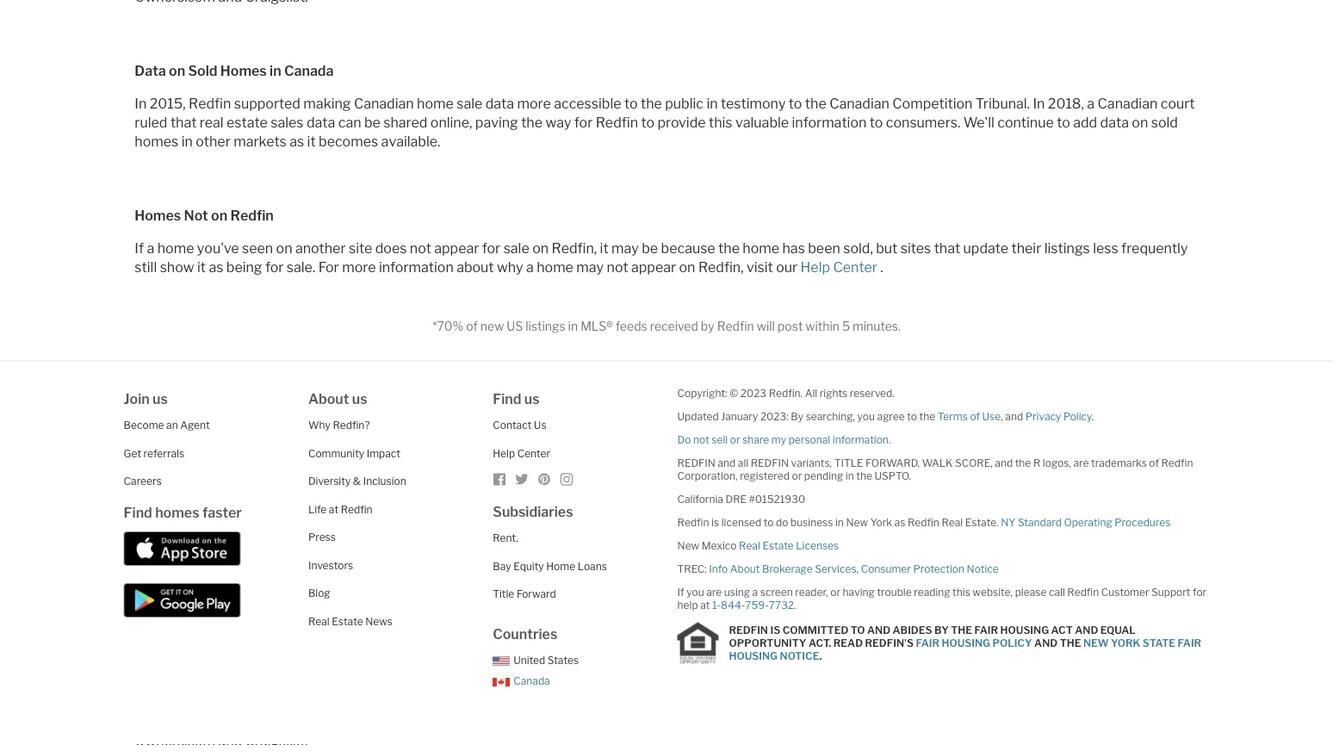 Task type: describe. For each thing, give the bounding box(es) containing it.
using
[[724, 586, 750, 599]]

0 horizontal spatial data
[[307, 114, 335, 131]]

this inside in 2015, redfin supported making canadian home sale data more accessible to the public in testimony to the canadian competition tribunal. in 2018, a canadian court ruled that real estate sales data can be shared online, paving the way for redfin to provide this valuable information to consumers. we'll continue to add data on sold homes in other markets as it becomes available.
[[709, 114, 733, 131]]

will
[[757, 319, 775, 334]]

this inside if you are using a screen reader, or having trouble reading this website, please call redfin customer support for help at
[[953, 586, 971, 599]]

2 horizontal spatial real
[[942, 517, 963, 529]]

redfin inside redfin and all redfin variants, title forward, walk score, and the r logos, are trademarks of redfin corporation, registered or pending in the uspto.
[[1162, 457, 1194, 470]]

1 vertical spatial canada
[[514, 675, 550, 688]]

the left way
[[521, 114, 543, 131]]

0 horizontal spatial at
[[329, 503, 339, 516]]

notice
[[967, 563, 999, 576]]

2 horizontal spatial data
[[1101, 114, 1129, 131]]

online,
[[431, 114, 473, 131]]

personal
[[789, 434, 831, 446]]

new york state fair housing notice
[[729, 637, 1202, 662]]

redfin's
[[866, 637, 914, 649]]

shared
[[384, 114, 428, 131]]

committed
[[783, 624, 849, 636]]

home up show
[[157, 240, 194, 257]]

. down act.
[[820, 650, 822, 662]]

help center link
[[801, 259, 881, 276]]

download the redfin app on the apple app store image
[[124, 532, 241, 566]]

housing inside redfin is committed to and abides by the fair housing act and equal opportunity act. read redfin's
[[1001, 624, 1050, 636]]

redfin up registered
[[751, 457, 789, 470]]

available.
[[381, 133, 441, 150]]

is
[[712, 517, 720, 529]]

brokerage
[[763, 563, 813, 576]]

info about brokerage services link
[[709, 563, 857, 576]]

info
[[709, 563, 728, 576]]

1 horizontal spatial redfin,
[[699, 259, 744, 276]]

read
[[834, 637, 863, 649]]

in right public
[[707, 95, 718, 112]]

in left mls®
[[568, 319, 578, 334]]

and right use
[[1006, 411, 1024, 423]]

1 horizontal spatial data
[[486, 95, 514, 112]]

our
[[776, 259, 798, 276]]

consumers.
[[886, 114, 961, 131]]

us for about us
[[352, 391, 367, 408]]

as inside in 2015, redfin supported making canadian home sale data more accessible to the public in testimony to the canadian competition tribunal. in 2018, a canadian court ruled that real estate sales data can be shared online, paving the way for redfin to provide this valuable information to consumers. we'll continue to add data on sold homes in other markets as it becomes available.
[[290, 133, 304, 150]]

subsidiaries
[[493, 504, 573, 521]]

way
[[546, 114, 572, 131]]

find for find homes faster
[[124, 504, 152, 521]]

1 vertical spatial it
[[600, 240, 609, 257]]

&
[[353, 475, 361, 488]]

reserved.
[[850, 387, 895, 400]]

forward,
[[866, 457, 920, 470]]

notice
[[780, 650, 820, 662]]

for up about
[[482, 240, 501, 257]]

diversity & inclusion
[[308, 475, 406, 488]]

2 vertical spatial information
[[833, 434, 889, 446]]

customer
[[1102, 586, 1150, 599]]

*70%
[[433, 319, 464, 334]]

0 horizontal spatial fair
[[916, 637, 940, 649]]

redfin down '&' at the left bottom of the page
[[341, 503, 373, 516]]

1-844-759-7732 .
[[713, 599, 797, 612]]

find for find us
[[493, 391, 522, 408]]

that inside in 2015, redfin supported making canadian home sale data more accessible to the public in testimony to the canadian competition tribunal. in 2018, a canadian court ruled that real estate sales data can be shared online, paving the way for redfin to provide this valuable information to consumers. we'll continue to add data on sold homes in other markets as it becomes available.
[[170, 114, 197, 131]]

post
[[778, 319, 803, 334]]

get
[[124, 447, 141, 460]]

home up visit
[[743, 240, 780, 257]]

a inside if you are using a screen reader, or having trouble reading this website, please call redfin customer support for help at
[[753, 586, 758, 599]]

redfin twitter image
[[515, 473, 529, 487]]

united
[[514, 654, 546, 667]]

to left do
[[764, 517, 774, 529]]

making
[[304, 95, 351, 112]]

0 vertical spatial canada
[[284, 62, 334, 79]]

all
[[805, 387, 818, 400]]

is
[[771, 624, 781, 636]]

if for if a home you've seen on another site does not appear for sale on redfin, it may be because the home has been sold, but sites that update their listings less frequently still show it as being for sale. for more information about why a home may not appear on redfin, visit our
[[135, 240, 144, 257]]

the right testimony
[[805, 95, 827, 112]]

1 horizontal spatial and
[[1035, 637, 1058, 649]]

the left public
[[641, 95, 662, 112]]

1-
[[713, 599, 721, 612]]

1 in from the left
[[135, 95, 147, 112]]

feeds
[[616, 319, 648, 334]]

0 vertical spatial redfin,
[[552, 240, 597, 257]]

title
[[835, 457, 864, 470]]

less
[[1093, 240, 1119, 257]]

1 vertical spatial not
[[607, 259, 629, 276]]

2 horizontal spatial and
[[1076, 624, 1099, 636]]

consumer
[[861, 563, 911, 576]]

but
[[876, 240, 898, 257]]

to up valuable
[[789, 95, 803, 112]]

1 vertical spatial homes
[[155, 504, 200, 521]]

mexico
[[702, 540, 737, 552]]

for inside if you are using a screen reader, or having trouble reading this website, please call redfin customer support for help at
[[1193, 586, 1207, 599]]

for
[[318, 259, 339, 276]]

updated january 2023: by searching, you agree to the terms of use , and privacy policy .
[[678, 411, 1094, 423]]

fair housing policy and the
[[916, 637, 1084, 649]]

more inside in 2015, redfin supported making canadian home sale data more accessible to the public in testimony to the canadian competition tribunal. in 2018, a canadian court ruled that real estate sales data can be shared online, paving the way for redfin to provide this valuable information to consumers. we'll continue to add data on sold homes in other markets as it becomes available.
[[517, 95, 551, 112]]

a up still
[[147, 240, 154, 257]]

for down seen
[[265, 259, 284, 276]]

to left provide
[[641, 114, 655, 131]]

1 vertical spatial estate
[[332, 615, 363, 628]]

logos,
[[1043, 457, 1072, 470]]

1 vertical spatial housing
[[942, 637, 991, 649]]

5
[[843, 319, 850, 334]]

more inside if a home you've seen on another site does not appear for sale on redfin, it may be because the home has been sold, but sites that update their listings less frequently still show it as being for sale. for more information about why a home may not appear on redfin, visit our
[[342, 259, 376, 276]]

redfin down accessible
[[596, 114, 638, 131]]

why
[[497, 259, 523, 276]]

valuable
[[736, 114, 789, 131]]

the down title
[[857, 470, 873, 483]]

0 horizontal spatial may
[[577, 259, 604, 276]]

real estate news button
[[308, 615, 393, 628]]

estate.
[[966, 517, 999, 529]]

redfin?
[[333, 419, 370, 432]]

and left all
[[718, 457, 736, 470]]

has
[[783, 240, 805, 257]]

home inside in 2015, redfin supported making canadian home sale data more accessible to the public in testimony to the canadian competition tribunal. in 2018, a canadian court ruled that real estate sales data can be shared online, paving the way for redfin to provide this valuable information to consumers. we'll continue to add data on sold homes in other markets as it becomes available.
[[417, 95, 454, 112]]

. down but on the right of the page
[[881, 259, 884, 276]]

being
[[226, 259, 262, 276]]

redfin instagram image
[[560, 473, 574, 487]]

redfin for and
[[678, 457, 716, 470]]

0 horizontal spatial about
[[308, 391, 349, 408]]

my
[[772, 434, 787, 446]]

at inside if you are using a screen reader, or having trouble reading this website, please call redfin customer support for help at
[[701, 599, 710, 612]]

contact us button
[[493, 419, 547, 432]]

abides
[[893, 624, 933, 636]]

equal
[[1101, 624, 1136, 636]]

sale inside if a home you've seen on another site does not appear for sale on redfin, it may be because the home has been sold, but sites that update their listings less frequently still show it as being for sale. for more information about why a home may not appear on redfin, visit our
[[504, 240, 530, 257]]

bay equity home loans button
[[493, 560, 607, 573]]

2 vertical spatial real
[[308, 615, 330, 628]]

an
[[166, 419, 178, 432]]

a right why
[[526, 259, 534, 276]]

housing inside new york state fair housing notice
[[729, 650, 778, 662]]

fair inside new york state fair housing notice
[[1178, 637, 1202, 649]]

0 vertical spatial ,
[[1001, 411, 1004, 423]]

privacy policy link
[[1026, 411, 1092, 423]]

the left terms on the bottom of the page
[[920, 411, 936, 423]]

equal housing opportunity image
[[678, 623, 719, 664]]

help for help center .
[[801, 259, 831, 276]]

redfin right york
[[908, 517, 940, 529]]

1 horizontal spatial you
[[858, 411, 875, 423]]

protection
[[914, 563, 965, 576]]

0 vertical spatial new
[[846, 517, 869, 529]]

redfin inside if you are using a screen reader, or having trouble reading this website, please call redfin customer support for help at
[[1068, 586, 1100, 599]]

1 vertical spatial ,
[[857, 563, 859, 576]]

forward
[[517, 588, 556, 601]]

bay
[[493, 560, 511, 573]]

dre
[[726, 493, 747, 506]]

do
[[776, 517, 789, 529]]

1 vertical spatial real
[[739, 540, 761, 552]]

. right "privacy"
[[1092, 411, 1094, 423]]

the left r
[[1016, 457, 1032, 470]]

2 horizontal spatial as
[[895, 517, 906, 529]]

new
[[481, 319, 504, 334]]

life
[[308, 503, 327, 516]]

minutes.
[[853, 319, 901, 334]]

life at redfin button
[[308, 503, 373, 516]]

. down the reader,
[[794, 599, 797, 612]]

competition
[[893, 95, 973, 112]]

information inside if a home you've seen on another site does not appear for sale on redfin, it may be because the home has been sold, but sites that update their listings less frequently still show it as being for sale. for more information about why a home may not appear on redfin, visit our
[[379, 259, 454, 276]]

paving
[[475, 114, 518, 131]]

about
[[457, 259, 494, 276]]

california
[[678, 493, 724, 506]]

in inside redfin and all redfin variants, title forward, walk score, and the r logos, are trademarks of redfin corporation, registered or pending in the uspto.
[[846, 470, 854, 483]]

1 canadian from the left
[[354, 95, 414, 112]]

public
[[665, 95, 704, 112]]

redfin facebook image
[[493, 473, 507, 487]]

be inside in 2015, redfin supported making canadian home sale data more accessible to the public in testimony to the canadian competition tribunal. in 2018, a canadian court ruled that real estate sales data can be shared online, paving the way for redfin to provide this valuable information to consumers. we'll continue to add data on sold homes in other markets as it becomes available.
[[364, 114, 381, 131]]

careers
[[124, 475, 162, 488]]

title forward button
[[493, 588, 556, 601]]

pending
[[805, 470, 844, 483]]

redfin.
[[769, 387, 803, 400]]

2 horizontal spatial not
[[694, 434, 710, 446]]

redfin for is
[[729, 624, 769, 636]]

as inside if a home you've seen on another site does not appear for sale on redfin, it may be because the home has been sold, but sites that update their listings less frequently still show it as being for sale. for more information about why a home may not appear on redfin, visit our
[[209, 259, 223, 276]]

united states
[[514, 654, 579, 667]]

corporation,
[[678, 470, 738, 483]]

844-
[[721, 599, 746, 612]]

in left other
[[182, 133, 193, 150]]

in up the supported
[[270, 62, 281, 79]]

canadian flag image
[[493, 678, 510, 687]]

0 vertical spatial appear
[[434, 240, 479, 257]]

get referrals
[[124, 447, 184, 460]]

add
[[1074, 114, 1098, 131]]

join us
[[124, 391, 168, 408]]



Task type: vqa. For each thing, say whether or not it's contained in the screenshot.
rightmost data
yes



Task type: locate. For each thing, give the bounding box(es) containing it.
the inside if a home you've seen on another site does not appear for sale on redfin, it may be because the home has been sold, but sites that update their listings less frequently still show it as being for sale. for more information about why a home may not appear on redfin, visit our
[[719, 240, 740, 257]]

walk
[[922, 457, 953, 470]]

rent. button
[[493, 532, 518, 545]]

are inside redfin and all redfin variants, title forward, walk score, and the r logos, are trademarks of redfin corporation, registered or pending in the uspto.
[[1074, 457, 1089, 470]]

this
[[709, 114, 733, 131], [953, 586, 971, 599]]

that down 2015,
[[170, 114, 197, 131]]

accessible
[[554, 95, 622, 112]]

at
[[329, 503, 339, 516], [701, 599, 710, 612]]

0 vertical spatial this
[[709, 114, 733, 131]]

0 vertical spatial estate
[[763, 540, 794, 552]]

us
[[534, 419, 547, 432]]

2 in from the left
[[1033, 95, 1045, 112]]

policy
[[993, 637, 1033, 649]]

real left estate. at bottom right
[[942, 517, 963, 529]]

in
[[270, 62, 281, 79], [707, 95, 718, 112], [182, 133, 193, 150], [568, 319, 578, 334], [846, 470, 854, 483], [836, 517, 844, 529]]

fair down by
[[916, 637, 940, 649]]

and right score, on the bottom of the page
[[995, 457, 1013, 470]]

appear down because
[[632, 259, 676, 276]]

0 horizontal spatial estate
[[332, 615, 363, 628]]

0 horizontal spatial not
[[410, 240, 432, 257]]

us for find us
[[525, 391, 540, 408]]

help down been
[[801, 259, 831, 276]]

new up trec:
[[678, 540, 700, 552]]

data up the paving
[[486, 95, 514, 112]]

housing up policy at bottom
[[1001, 624, 1050, 636]]

fair inside redfin is committed to and abides by the fair housing act and equal opportunity act. read redfin's
[[975, 624, 999, 636]]

new
[[1084, 637, 1109, 649]]

or
[[730, 434, 741, 446], [792, 470, 802, 483], [831, 586, 841, 599]]

0 horizontal spatial redfin,
[[552, 240, 597, 257]]

1 vertical spatial if
[[678, 586, 685, 599]]

if a home you've seen on another site does not appear for sale on redfin, it may be because the home has been sold, but sites that update their listings less frequently still show it as being for sale. for more information about why a home may not appear on redfin, visit our
[[135, 240, 1188, 276]]

to down the 2018,
[[1057, 114, 1071, 131]]

fair housing policy link
[[916, 637, 1033, 649]]

join
[[124, 391, 150, 408]]

careers button
[[124, 475, 162, 488]]

new york state fair housing notice link
[[729, 637, 1202, 662]]

0 vertical spatial about
[[308, 391, 349, 408]]

1 horizontal spatial the
[[1060, 637, 1082, 649]]

3 us from the left
[[525, 391, 540, 408]]

2 vertical spatial housing
[[729, 650, 778, 662]]

0 vertical spatial homes
[[135, 133, 179, 150]]

0 vertical spatial of
[[466, 319, 478, 334]]

redfin pinterest image
[[538, 473, 552, 487]]

. down agree
[[889, 434, 891, 446]]

real
[[942, 517, 963, 529], [739, 540, 761, 552], [308, 615, 330, 628]]

0 horizontal spatial find
[[124, 504, 152, 521]]

the
[[951, 624, 973, 636], [1060, 637, 1082, 649]]

contact
[[493, 419, 532, 432]]

home
[[546, 560, 576, 573]]

at right life
[[329, 503, 339, 516]]

help center button
[[493, 447, 551, 460]]

redfin left is
[[678, 517, 710, 529]]

1 vertical spatial at
[[701, 599, 710, 612]]

by
[[701, 319, 715, 334]]

1 horizontal spatial ,
[[1001, 411, 1004, 423]]

of inside redfin and all redfin variants, title forward, walk score, and the r logos, are trademarks of redfin corporation, registered or pending in the uspto.
[[1150, 457, 1160, 470]]

that inside if a home you've seen on another site does not appear for sale on redfin, it may be because the home has been sold, but sites that update their listings less frequently still show it as being for sale. for more information about why a home may not appear on redfin, visit our
[[935, 240, 961, 257]]

if inside if a home you've seen on another site does not appear for sale on redfin, it may be because the home has been sold, but sites that update their listings less frequently still show it as being for sale. for more information about why a home may not appear on redfin, visit our
[[135, 240, 144, 257]]

are up 1- on the right of page
[[707, 586, 722, 599]]

uspto.
[[875, 470, 912, 483]]

find homes faster
[[124, 504, 242, 521]]

or right sell on the right bottom of the page
[[730, 434, 741, 446]]

1 us from the left
[[153, 391, 168, 408]]

find us
[[493, 391, 540, 408]]

1 vertical spatial more
[[342, 259, 376, 276]]

share
[[743, 434, 770, 446]]

real down "licensed" on the right bottom of the page
[[739, 540, 761, 552]]

2023
[[741, 387, 767, 400]]

we'll
[[964, 114, 995, 131]]

to right agree
[[908, 411, 918, 423]]

sold,
[[844, 240, 873, 257]]

2015,
[[150, 95, 186, 112]]

2 horizontal spatial canadian
[[1098, 95, 1158, 112]]

0 horizontal spatial this
[[709, 114, 733, 131]]

sites
[[901, 240, 932, 257]]

1 vertical spatial sale
[[504, 240, 530, 257]]

0 horizontal spatial more
[[342, 259, 376, 276]]

redfin inside redfin is committed to and abides by the fair housing act and equal opportunity act. read redfin's
[[729, 624, 769, 636]]

0 horizontal spatial center
[[518, 447, 551, 460]]

testimony
[[721, 95, 786, 112]]

real down blog
[[308, 615, 330, 628]]

in down title
[[846, 470, 854, 483]]

redfin up 'corporation,'
[[678, 457, 716, 470]]

a up 1-844-759-7732 .
[[753, 586, 758, 599]]

*70% of new us listings in mls® feeds received by redfin will post within 5 minutes.
[[433, 319, 901, 334]]

find
[[493, 391, 522, 408], [124, 504, 152, 521]]

as down sales
[[290, 133, 304, 150]]

homes inside in 2015, redfin supported making canadian home sale data more accessible to the public in testimony to the canadian competition tribunal. in 2018, a canadian court ruled that real estate sales data can be shared online, paving the way for redfin to provide this valuable information to consumers. we'll continue to add data on sold homes in other markets as it becomes available.
[[135, 133, 179, 150]]

faster
[[202, 504, 242, 521]]

why redfin? button
[[308, 419, 370, 432]]

redfin right trademarks
[[1162, 457, 1194, 470]]

fair right 'state'
[[1178, 637, 1202, 649]]

1 horizontal spatial it
[[307, 133, 316, 150]]

sale up online,
[[457, 95, 483, 112]]

not
[[410, 240, 432, 257], [607, 259, 629, 276], [694, 434, 710, 446]]

may up mls®
[[577, 259, 604, 276]]

sale
[[457, 95, 483, 112], [504, 240, 530, 257]]

2 horizontal spatial us
[[525, 391, 540, 408]]

may left because
[[612, 240, 639, 257]]

2 canadian from the left
[[830, 95, 890, 112]]

1 vertical spatial homes
[[135, 207, 181, 224]]

2 horizontal spatial of
[[1150, 457, 1160, 470]]

trec:
[[678, 563, 707, 576]]

for inside in 2015, redfin supported making canadian home sale data more accessible to the public in testimony to the canadian competition tribunal. in 2018, a canadian court ruled that real estate sales data can be shared online, paving the way for redfin to provide this valuable information to consumers. we'll continue to add data on sold homes in other markets as it becomes available.
[[575, 114, 593, 131]]

data down making
[[307, 114, 335, 131]]

countries
[[493, 626, 558, 642]]

1 vertical spatial about
[[730, 563, 760, 576]]

center up redfin pinterest "icon"
[[518, 447, 551, 460]]

canadian up sold
[[1098, 95, 1158, 112]]

1 horizontal spatial canada
[[514, 675, 550, 688]]

why redfin?
[[308, 419, 370, 432]]

1 vertical spatial new
[[678, 540, 700, 552]]

appear
[[434, 240, 479, 257], [632, 259, 676, 276]]

title
[[493, 588, 515, 601]]

real estate licenses link
[[739, 540, 839, 552]]

1 horizontal spatial appear
[[632, 259, 676, 276]]

2 horizontal spatial housing
[[1001, 624, 1050, 636]]

and
[[1006, 411, 1024, 423], [718, 457, 736, 470], [995, 457, 1013, 470]]

1-844-759-7732 link
[[713, 599, 794, 612]]

you
[[858, 411, 875, 423], [687, 586, 704, 599]]

licenses
[[796, 540, 839, 552]]

0 vertical spatial as
[[290, 133, 304, 150]]

listings inside if a home you've seen on another site does not appear for sale on redfin, it may be because the home has been sold, but sites that update their listings less frequently still show it as being for sale. for more information about why a home may not appear on redfin, visit our
[[1045, 240, 1091, 257]]

1 horizontal spatial if
[[678, 586, 685, 599]]

0 horizontal spatial new
[[678, 540, 700, 552]]

1 horizontal spatial this
[[953, 586, 971, 599]]

1 vertical spatial redfin,
[[699, 259, 744, 276]]

1 horizontal spatial as
[[290, 133, 304, 150]]

the right because
[[719, 240, 740, 257]]

or inside redfin and all redfin variants, title forward, walk score, and the r logos, are trademarks of redfin corporation, registered or pending in the uspto.
[[792, 470, 802, 483]]

redfin is committed to and abides by the fair housing act and equal opportunity act. read redfin's
[[729, 624, 1136, 649]]

the inside redfin is committed to and abides by the fair housing act and equal opportunity act. read redfin's
[[951, 624, 973, 636]]

as right york
[[895, 517, 906, 529]]

1 horizontal spatial us
[[352, 391, 367, 408]]

2 vertical spatial not
[[694, 434, 710, 446]]

1 vertical spatial center
[[518, 447, 551, 460]]

0 vertical spatial help
[[801, 259, 831, 276]]

are right logos,
[[1074, 457, 1089, 470]]

0 horizontal spatial it
[[197, 259, 206, 276]]

0 vertical spatial if
[[135, 240, 144, 257]]

having
[[843, 586, 875, 599]]

fair up "fair housing policy" link
[[975, 624, 999, 636]]

of
[[466, 319, 478, 334], [971, 411, 981, 423], [1150, 457, 1160, 470]]

, up having
[[857, 563, 859, 576]]

another
[[295, 240, 346, 257]]

1 vertical spatial information
[[379, 259, 454, 276]]

data
[[486, 95, 514, 112], [307, 114, 335, 131], [1101, 114, 1129, 131]]

are inside if you are using a screen reader, or having trouble reading this website, please call redfin customer support for help at
[[707, 586, 722, 599]]

information right valuable
[[792, 114, 867, 131]]

0 vertical spatial are
[[1074, 457, 1089, 470]]

0 vertical spatial homes
[[220, 62, 267, 79]]

states
[[548, 654, 579, 667]]

0 vertical spatial you
[[858, 411, 875, 423]]

appear up about
[[434, 240, 479, 257]]

1 horizontal spatial new
[[846, 517, 869, 529]]

diversity & inclusion button
[[308, 475, 406, 488]]

on inside in 2015, redfin supported making canadian home sale data more accessible to the public in testimony to the canadian competition tribunal. in 2018, a canadian court ruled that real estate sales data can be shared online, paving the way for redfin to provide this valuable information to consumers. we'll continue to add data on sold homes in other markets as it becomes available.
[[1132, 114, 1149, 131]]

canadian
[[354, 95, 414, 112], [830, 95, 890, 112], [1098, 95, 1158, 112]]

0 vertical spatial housing
[[1001, 624, 1050, 636]]

canada up making
[[284, 62, 334, 79]]

diversity
[[308, 475, 351, 488]]

0 horizontal spatial in
[[135, 95, 147, 112]]

to right accessible
[[625, 95, 638, 112]]

help for help center
[[493, 447, 515, 460]]

1 horizontal spatial homes
[[220, 62, 267, 79]]

center down sold,
[[834, 259, 878, 276]]

1 horizontal spatial center
[[834, 259, 878, 276]]

us for join us
[[153, 391, 168, 408]]

be left because
[[642, 240, 658, 257]]

redfin right by
[[717, 319, 755, 334]]

data on sold homes in canada
[[135, 62, 334, 79]]

you inside if you are using a screen reader, or having trouble reading this website, please call redfin customer support for help at
[[687, 586, 704, 599]]

or down variants,
[[792, 470, 802, 483]]

reader,
[[796, 586, 829, 599]]

of left new
[[466, 319, 478, 334]]

2 us from the left
[[352, 391, 367, 408]]

policy
[[1064, 411, 1092, 423]]

0 horizontal spatial real
[[308, 615, 330, 628]]

canada down united
[[514, 675, 550, 688]]

1 vertical spatial listings
[[526, 319, 566, 334]]

that right sites on the right of page
[[935, 240, 961, 257]]

the up "fair housing policy" link
[[951, 624, 973, 636]]

0 horizontal spatial and
[[868, 624, 891, 636]]

or inside if you are using a screen reader, or having trouble reading this website, please call redfin customer support for help at
[[831, 586, 841, 599]]

homes down ruled
[[135, 133, 179, 150]]

1 horizontal spatial find
[[493, 391, 522, 408]]

the down act
[[1060, 637, 1082, 649]]

0 vertical spatial at
[[329, 503, 339, 516]]

0 horizontal spatial canadian
[[354, 95, 414, 112]]

us up us
[[525, 391, 540, 408]]

1 horizontal spatial estate
[[763, 540, 794, 552]]

redfin, down because
[[699, 259, 744, 276]]

0 horizontal spatial ,
[[857, 563, 859, 576]]

redfin up seen
[[230, 207, 274, 224]]

redfin up opportunity
[[729, 624, 769, 636]]

redfin,
[[552, 240, 597, 257], [699, 259, 744, 276]]

1 horizontal spatial housing
[[942, 637, 991, 649]]

sale inside in 2015, redfin supported making canadian home sale data more accessible to the public in testimony to the canadian competition tribunal. in 2018, a canadian court ruled that real estate sales data can be shared online, paving the way for redfin to provide this valuable information to consumers. we'll continue to add data on sold homes in other markets as it becomes available.
[[457, 95, 483, 112]]

inclusion
[[363, 475, 406, 488]]

information inside in 2015, redfin supported making canadian home sale data more accessible to the public in testimony to the canadian competition tribunal. in 2018, a canadian court ruled that real estate sales data can be shared online, paving the way for redfin to provide this valuable information to consumers. we'll continue to add data on sold homes in other markets as it becomes available.
[[792, 114, 867, 131]]

redfin right call
[[1068, 586, 1100, 599]]

become
[[124, 419, 164, 432]]

terms of use link
[[938, 411, 1001, 423]]

york
[[1112, 637, 1141, 649]]

homes up the supported
[[220, 62, 267, 79]]

us
[[153, 391, 168, 408], [352, 391, 367, 408], [525, 391, 540, 408]]

0 horizontal spatial that
[[170, 114, 197, 131]]

rent.
[[493, 532, 518, 545]]

housing down opportunity
[[729, 650, 778, 662]]

in right business
[[836, 517, 844, 529]]

1 horizontal spatial listings
[[1045, 240, 1091, 257]]

0 vertical spatial the
[[951, 624, 973, 636]]

1 vertical spatial of
[[971, 411, 981, 423]]

0 horizontal spatial or
[[730, 434, 741, 446]]

1 vertical spatial be
[[642, 240, 658, 257]]

center for help center
[[518, 447, 551, 460]]

0 horizontal spatial of
[[466, 319, 478, 334]]

to left the consumers.
[[870, 114, 883, 131]]

us flag image
[[493, 657, 510, 666]]

it inside in 2015, redfin supported making canadian home sale data more accessible to the public in testimony to the canadian competition tribunal. in 2018, a canadian court ruled that real estate sales data can be shared online, paving the way for redfin to provide this valuable information to consumers. we'll continue to add data on sold homes in other markets as it becomes available.
[[307, 133, 316, 150]]

0 vertical spatial real
[[942, 517, 963, 529]]

in up ruled
[[135, 95, 147, 112]]

home right why
[[537, 259, 574, 276]]

if for if you are using a screen reader, or having trouble reading this website, please call redfin customer support for help at
[[678, 586, 685, 599]]

, left "privacy"
[[1001, 411, 1004, 423]]

sale up why
[[504, 240, 530, 257]]

1 horizontal spatial about
[[730, 563, 760, 576]]

2 vertical spatial as
[[895, 517, 906, 529]]

for down accessible
[[575, 114, 593, 131]]

ruled
[[135, 114, 168, 131]]

0 horizontal spatial us
[[153, 391, 168, 408]]

0 vertical spatial more
[[517, 95, 551, 112]]

in up continue
[[1033, 95, 1045, 112]]

registered
[[740, 470, 790, 483]]

continue
[[998, 114, 1054, 131]]

1 horizontal spatial in
[[1033, 95, 1045, 112]]

0 horizontal spatial the
[[951, 624, 973, 636]]

redfin up real
[[189, 95, 231, 112]]

are
[[1074, 457, 1089, 470], [707, 586, 722, 599]]

not up feeds
[[607, 259, 629, 276]]

show
[[160, 259, 194, 276]]

center for help center .
[[834, 259, 878, 276]]

1 vertical spatial are
[[707, 586, 722, 599]]

a inside in 2015, redfin supported making canadian home sale data more accessible to the public in testimony to the canadian competition tribunal. in 2018, a canadian court ruled that real estate sales data can be shared online, paving the way for redfin to provide this valuable information to consumers. we'll continue to add data on sold homes in other markets as it becomes available.
[[1088, 95, 1095, 112]]

1 vertical spatial this
[[953, 586, 971, 599]]

1 vertical spatial that
[[935, 240, 961, 257]]

information down the does
[[379, 259, 454, 276]]

seen
[[242, 240, 273, 257]]

data right 'add'
[[1101, 114, 1129, 131]]

home
[[417, 95, 454, 112], [157, 240, 194, 257], [743, 240, 780, 257], [537, 259, 574, 276]]

1 horizontal spatial at
[[701, 599, 710, 612]]

be inside if a home you've seen on another site does not appear for sale on redfin, it may be because the home has been sold, but sites that update their listings less frequently still show it as being for sale. for more information about why a home may not appear on redfin, visit our
[[642, 240, 658, 257]]

homes
[[135, 133, 179, 150], [155, 504, 200, 521]]

if inside if you are using a screen reader, or having trouble reading this website, please call redfin customer support for help at
[[678, 586, 685, 599]]

as down you've
[[209, 259, 223, 276]]

blog
[[308, 587, 331, 600]]

1 horizontal spatial may
[[612, 240, 639, 257]]

canada link
[[493, 675, 550, 688]]

it
[[307, 133, 316, 150], [600, 240, 609, 257], [197, 259, 206, 276]]

california dre #01521930
[[678, 493, 806, 506]]

and up new
[[1076, 624, 1099, 636]]

download the redfin app from the google play store image
[[124, 583, 241, 618]]

if up the help
[[678, 586, 685, 599]]

if up still
[[135, 240, 144, 257]]

1 vertical spatial you
[[687, 586, 704, 599]]

.
[[881, 259, 884, 276], [1092, 411, 1094, 423], [889, 434, 891, 446], [794, 599, 797, 612], [820, 650, 822, 662]]

canadian up shared
[[354, 95, 414, 112]]

more up way
[[517, 95, 551, 112]]

2 vertical spatial it
[[197, 259, 206, 276]]

of left use
[[971, 411, 981, 423]]

0 horizontal spatial are
[[707, 586, 722, 599]]

1 horizontal spatial are
[[1074, 457, 1089, 470]]

and up redfin's
[[868, 624, 891, 636]]

estate
[[227, 114, 268, 131]]

not right the does
[[410, 240, 432, 257]]

for right support
[[1193, 586, 1207, 599]]

1 vertical spatial appear
[[632, 259, 676, 276]]

sold
[[188, 62, 218, 79]]

us right join
[[153, 391, 168, 408]]

0 horizontal spatial listings
[[526, 319, 566, 334]]

be right can
[[364, 114, 381, 131]]

help up redfin facebook icon
[[493, 447, 515, 460]]

agree
[[878, 411, 905, 423]]

homes up download the redfin app on the apple app store image
[[155, 504, 200, 521]]

about up using
[[730, 563, 760, 576]]

3 canadian from the left
[[1098, 95, 1158, 112]]

court
[[1161, 95, 1196, 112]]

0 horizontal spatial housing
[[729, 650, 778, 662]]

1 horizontal spatial of
[[971, 411, 981, 423]]



